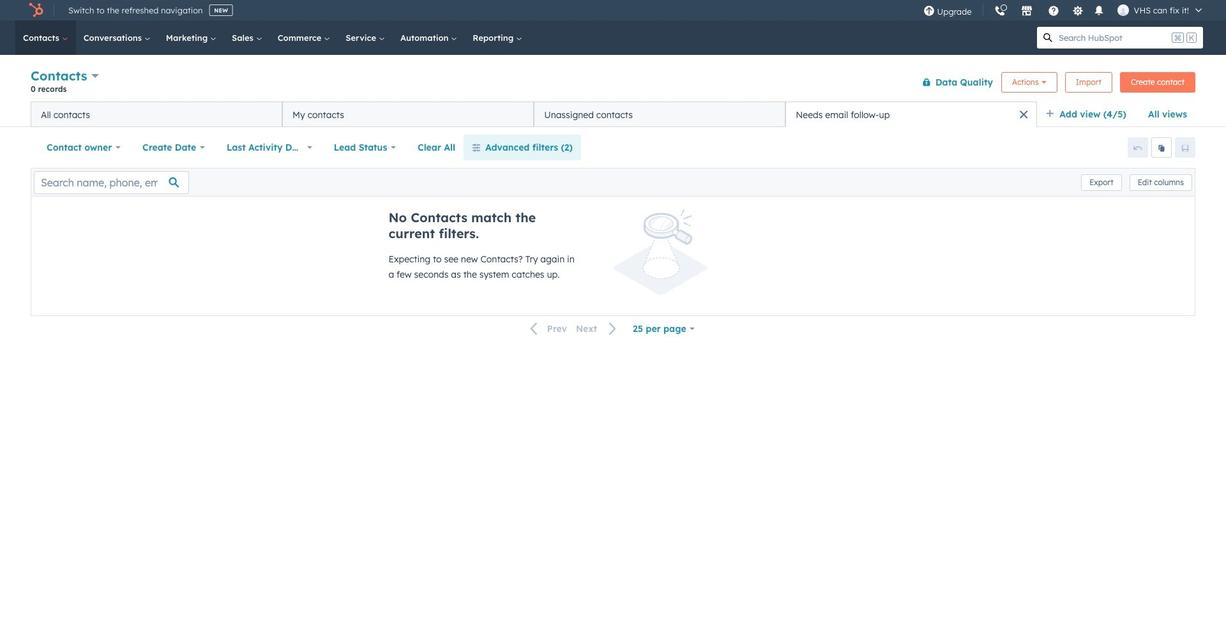 Task type: locate. For each thing, give the bounding box(es) containing it.
Search name, phone, email addresses, or company search field
[[34, 171, 189, 194]]

menu
[[917, 0, 1212, 21]]

banner
[[31, 66, 1196, 102]]

Search HubSpot search field
[[1060, 27, 1170, 49]]



Task type: vqa. For each thing, say whether or not it's contained in the screenshot.
from
no



Task type: describe. For each thing, give the bounding box(es) containing it.
marketplaces image
[[1022, 6, 1033, 17]]

jer mill image
[[1118, 4, 1130, 16]]

pagination navigation
[[523, 321, 625, 338]]



